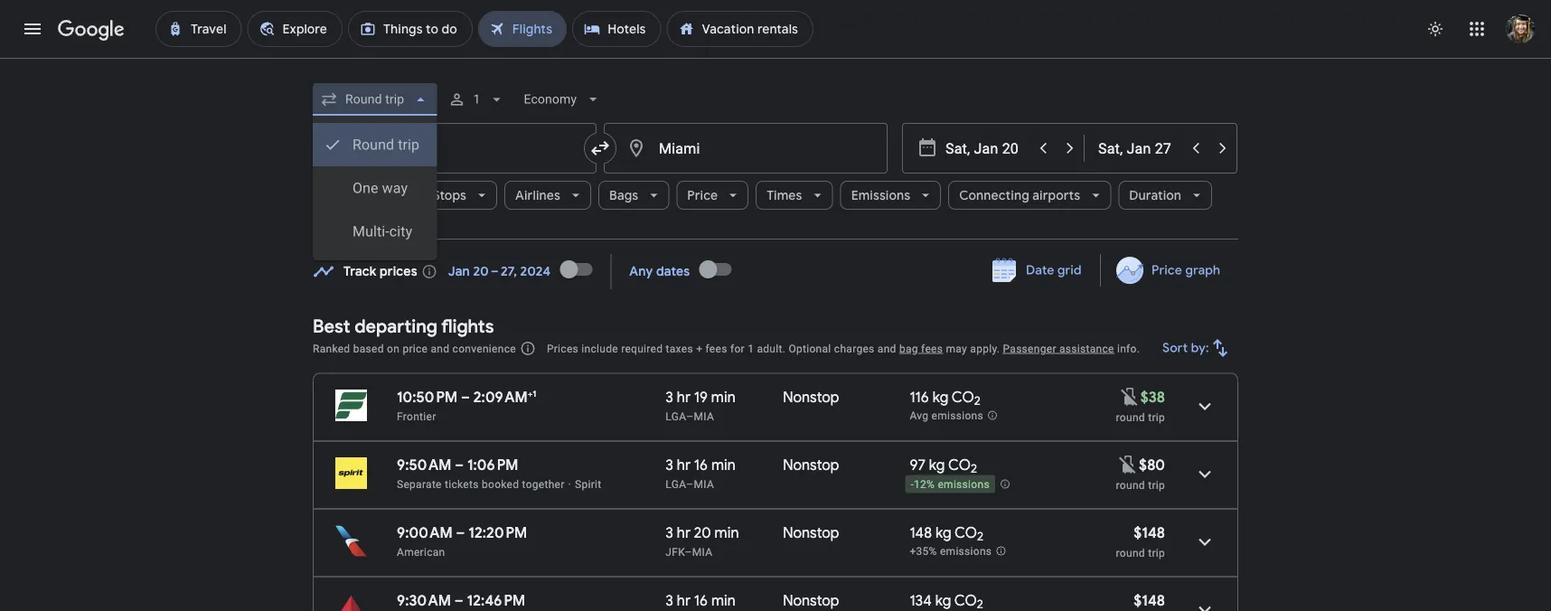 Task type: locate. For each thing, give the bounding box(es) containing it.
2 for 148
[[977, 529, 984, 544]]

3 for 3 hr 16 min
[[666, 456, 673, 474]]

3 down the jfk
[[666, 591, 673, 610]]

16 inside 3 hr 16 min lga – mia
[[694, 456, 708, 474]]

None text field
[[313, 123, 597, 174], [604, 123, 888, 174], [313, 123, 597, 174], [604, 123, 888, 174]]

flight details. leaves laguardia airport at 9:50 am on saturday, january 20 and arrives at miami international airport at 1:06 pm on saturday, january 20. image
[[1183, 452, 1227, 496]]

0 horizontal spatial and
[[431, 342, 450, 355]]

price left graph
[[1151, 262, 1182, 278]]

this price for this flight doesn't include overhead bin access. if you need a carry-on bag, use the bags filter to update prices. image
[[1119, 386, 1141, 407]]

Departure text field
[[945, 124, 1029, 173]]

1 round trip from the top
[[1116, 411, 1165, 423]]

0 vertical spatial 16
[[694, 456, 708, 474]]

1 vertical spatial 1
[[748, 342, 754, 355]]

– down total duration 3 hr 20 min. element on the bottom of page
[[685, 545, 692, 558]]

3 left 19
[[666, 388, 673, 406]]

2 lga from the top
[[666, 478, 686, 490]]

2 inside "97 kg co 2"
[[971, 461, 977, 477]]

2 $148 from the top
[[1134, 591, 1165, 610]]

– up tickets
[[455, 456, 464, 474]]

1 $148 from the top
[[1134, 523, 1165, 542]]

emissions down "97 kg co 2"
[[938, 478, 990, 491]]

0 horizontal spatial +
[[528, 388, 533, 399]]

nonstop flight. element
[[783, 388, 839, 409], [783, 456, 839, 477], [783, 523, 839, 545], [783, 591, 839, 611]]

1 3 from the top
[[666, 388, 673, 406]]

lga up 3 hr 20 min jfk – mia at the bottom of the page
[[666, 478, 686, 490]]

2 up the -12% emissions
[[971, 461, 977, 477]]

2 vertical spatial 1
[[533, 388, 536, 399]]

$148 left flight details. leaves john f. kennedy international airport at 9:00 am on saturday, january 20 and arrives at miami international airport at 12:20 pm on saturday, january 20. image
[[1134, 523, 1165, 542]]

Arrival time: 2:09 AM on  Sunday, January 21. text field
[[473, 388, 536, 406]]

$148 round trip
[[1116, 523, 1165, 559]]

and left 'bag'
[[878, 342, 896, 355]]

1 horizontal spatial +
[[696, 342, 703, 355]]

frontier
[[397, 410, 436, 423]]

2 3 from the top
[[666, 456, 673, 474]]

mia inside the 3 hr 19 min lga – mia
[[694, 410, 714, 423]]

3 hr 16 min
[[666, 591, 736, 610]]

Departure time: 9:00 AM. text field
[[397, 523, 453, 542]]

1 vertical spatial round trip
[[1116, 479, 1165, 491]]

16 down the 3 hr 19 min lga – mia
[[694, 456, 708, 474]]

kg right 134
[[935, 591, 951, 610]]

apply.
[[970, 342, 1000, 355]]

mia up 20
[[694, 478, 714, 490]]

2 vertical spatial 2
[[977, 529, 984, 544]]

3 3 from the top
[[666, 523, 673, 542]]

– right 9:00 am
[[456, 523, 465, 542]]

20 – 27,
[[473, 263, 517, 280]]

passenger assistance button
[[1003, 342, 1114, 355]]

3 nonstop flight. element from the top
[[783, 523, 839, 545]]

trip down $148 text box
[[1148, 546, 1165, 559]]

– down total duration 3 hr 19 min. element
[[686, 410, 694, 423]]

for
[[730, 342, 745, 355]]

lga
[[666, 410, 686, 423], [666, 478, 686, 490]]

total duration 3 hr 19 min. element
[[666, 388, 783, 409]]

1 vertical spatial mia
[[694, 478, 714, 490]]

find the best price region
[[313, 248, 1238, 301]]

and
[[431, 342, 450, 355], [878, 342, 896, 355]]

main menu image
[[22, 18, 43, 40]]

mia down 20
[[692, 545, 713, 558]]

– inside the 3 hr 19 min lga – mia
[[686, 410, 694, 423]]

2 inside '116 kg co 2'
[[974, 393, 981, 409]]

mia for 19
[[694, 410, 714, 423]]

0 vertical spatial round
[[1116, 411, 1145, 423]]

min inside 3 hr 20 min jfk – mia
[[715, 523, 739, 542]]

connecting airports
[[959, 187, 1080, 203]]

1 vertical spatial 16
[[694, 591, 708, 610]]

2 up avg emissions
[[974, 393, 981, 409]]

2 up +35% emissions
[[977, 529, 984, 544]]

9:30 am – 12:46 pm
[[397, 591, 525, 610]]

4 3 from the top
[[666, 591, 673, 610]]

track prices
[[343, 263, 417, 280]]

– up 3 hr 20 min jfk – mia at the bottom of the page
[[686, 478, 694, 490]]

min right 19
[[711, 388, 735, 406]]

1 nonstop flight. element from the top
[[783, 388, 839, 409]]

1 vertical spatial +
[[528, 388, 533, 399]]

min inside 3 hr 16 min lga – mia
[[711, 456, 736, 474]]

hr inside 3 hr 20 min jfk – mia
[[677, 523, 691, 542]]

0 vertical spatial +
[[696, 342, 703, 355]]

co inside '116 kg co 2'
[[952, 388, 974, 406]]

co inside 148 kg co 2
[[955, 523, 977, 542]]

all
[[347, 187, 362, 203]]

lga inside the 3 hr 19 min lga – mia
[[666, 410, 686, 423]]

co inside "97 kg co 2"
[[948, 456, 971, 474]]

price for price
[[687, 187, 718, 203]]

round down this price for this flight doesn't include overhead bin access. if you need a carry-on bag, use the bags filter to update prices. icon
[[1116, 411, 1145, 423]]

1 vertical spatial emissions
[[938, 478, 990, 491]]

filters
[[365, 187, 400, 203]]

nonstop for 3 hr 20 min
[[783, 523, 839, 542]]

0 vertical spatial lga
[[666, 410, 686, 423]]

total duration 3 hr 20 min. element
[[666, 523, 783, 545]]

total duration 3 hr 16 min. element down 3 hr 20 min jfk – mia at the bottom of the page
[[666, 591, 783, 611]]

min down the 3 hr 19 min lga – mia
[[711, 456, 736, 474]]

2 vertical spatial round
[[1116, 546, 1145, 559]]

trip down $38 text field on the right
[[1148, 411, 1165, 423]]

$148 inside $148 round trip
[[1134, 523, 1165, 542]]

0 vertical spatial trip
[[1148, 411, 1165, 423]]

trip down $80 text box
[[1148, 479, 1165, 491]]

0 horizontal spatial 1
[[473, 92, 480, 107]]

kg for 134
[[935, 591, 951, 610]]

trip inside $148 round trip
[[1148, 546, 1165, 559]]

together
[[522, 478, 565, 490]]

mia down 19
[[694, 410, 714, 423]]

mia inside 3 hr 16 min lga – mia
[[694, 478, 714, 490]]

1 vertical spatial lga
[[666, 478, 686, 490]]

1 horizontal spatial price
[[1151, 262, 1182, 278]]

lga inside 3 hr 16 min lga – mia
[[666, 478, 686, 490]]

+ right taxes on the left bottom
[[696, 342, 703, 355]]

1 vertical spatial 2
[[971, 461, 977, 477]]

1
[[473, 92, 480, 107], [748, 342, 754, 355], [533, 388, 536, 399]]

lga down total duration 3 hr 19 min. element
[[666, 410, 686, 423]]

passenger
[[1003, 342, 1056, 355]]

+
[[696, 342, 703, 355], [528, 388, 533, 399]]

kg right 97
[[929, 456, 945, 474]]

1 vertical spatial round
[[1116, 479, 1145, 491]]

hr down the jfk
[[677, 591, 691, 610]]

-
[[911, 478, 914, 491]]

0 vertical spatial 1
[[473, 92, 480, 107]]

lga for 3 hr 16 min
[[666, 478, 686, 490]]

sort by:
[[1163, 340, 1209, 356]]

1 horizontal spatial fees
[[921, 342, 943, 355]]

min for 3 hr 19 min
[[711, 388, 735, 406]]

this price for this flight doesn't include overhead bin access. if you need a carry-on bag, use the bags filter to update prices. image
[[1117, 454, 1139, 475]]

1 and from the left
[[431, 342, 450, 355]]

times button
[[756, 174, 833, 217]]

kg inside "97 kg co 2"
[[929, 456, 945, 474]]

co right 134
[[954, 591, 977, 610]]

min for 3 hr 20 min
[[715, 523, 739, 542]]

1 trip from the top
[[1148, 411, 1165, 423]]

1 horizontal spatial and
[[878, 342, 896, 355]]

2 nonstop flight. element from the top
[[783, 456, 839, 477]]

0 horizontal spatial fees
[[705, 342, 727, 355]]

1 16 from the top
[[694, 456, 708, 474]]

$148 for $148
[[1134, 591, 1165, 610]]

hr inside the 3 hr 19 min lga – mia
[[677, 388, 691, 406]]

3 inside the 3 hr 19 min lga – mia
[[666, 388, 673, 406]]

3 round from the top
[[1116, 546, 1145, 559]]

3 hr 16 min lga – mia
[[666, 456, 736, 490]]

3 up the jfk
[[666, 523, 673, 542]]

total duration 3 hr 16 min. element down the 3 hr 19 min lga – mia
[[666, 456, 783, 477]]

trip for $80
[[1148, 479, 1165, 491]]

None field
[[313, 83, 437, 116], [516, 83, 609, 116], [313, 83, 437, 116], [516, 83, 609, 116]]

3 inside 3 hr 16 min lga – mia
[[666, 456, 673, 474]]

separate tickets booked together
[[397, 478, 565, 490]]

-12% emissions
[[911, 478, 990, 491]]

148 kg co 2
[[910, 523, 984, 544]]

2:09 am
[[473, 388, 528, 406]]

1 vertical spatial total duration 3 hr 16 min. element
[[666, 591, 783, 611]]

3
[[666, 388, 673, 406], [666, 456, 673, 474], [666, 523, 673, 542], [666, 591, 673, 610]]

round trip down $80 text box
[[1116, 479, 1165, 491]]

bags
[[609, 187, 638, 203]]

kg inside '116 kg co 2'
[[932, 388, 948, 406]]

co up the -12% emissions
[[948, 456, 971, 474]]

lga for 3 hr 19 min
[[666, 410, 686, 423]]

0 vertical spatial mia
[[694, 410, 714, 423]]

emissions down '116 kg co 2'
[[931, 410, 983, 422]]

3 trip from the top
[[1148, 546, 1165, 559]]

2 vertical spatial trip
[[1148, 546, 1165, 559]]

$38
[[1141, 388, 1165, 406]]

3 option from the top
[[313, 210, 437, 253]]

bag fees button
[[899, 342, 943, 355]]

date
[[1026, 262, 1054, 278]]

0 vertical spatial price
[[687, 187, 718, 203]]

none search field containing all filters
[[313, 78, 1238, 260]]

price graph button
[[1104, 254, 1235, 287]]

– right departure time: 9:30 am. text box
[[455, 591, 463, 610]]

2 nonstop from the top
[[783, 456, 839, 474]]

kg for 97
[[929, 456, 945, 474]]

mia inside 3 hr 20 min jfk – mia
[[692, 545, 713, 558]]

2 round from the top
[[1116, 479, 1145, 491]]

1 nonstop from the top
[[783, 388, 839, 406]]

0 vertical spatial $148
[[1134, 523, 1165, 542]]

3 nonstop from the top
[[783, 523, 839, 542]]

fees left for
[[705, 342, 727, 355]]

mia
[[694, 410, 714, 423], [694, 478, 714, 490], [692, 545, 713, 558]]

round
[[1116, 411, 1145, 423], [1116, 479, 1145, 491], [1116, 546, 1145, 559]]

round for $80
[[1116, 479, 1145, 491]]

2 for 97
[[971, 461, 977, 477]]

emissions down 148 kg co 2
[[940, 545, 992, 558]]

0 vertical spatial round trip
[[1116, 411, 1165, 423]]

0 vertical spatial 2
[[974, 393, 981, 409]]

price inside the price graph button
[[1151, 262, 1182, 278]]

0 vertical spatial total duration 3 hr 16 min. element
[[666, 456, 783, 477]]

1 fees from the left
[[705, 342, 727, 355]]

nonstop flight. element for 3 hr 20 min
[[783, 523, 839, 545]]

2 16 from the top
[[694, 591, 708, 610]]

2 inside 148 kg co 2
[[977, 529, 984, 544]]

kg up avg emissions
[[932, 388, 948, 406]]

$148 for $148 round trip
[[1134, 523, 1165, 542]]

min
[[711, 388, 735, 406], [711, 456, 736, 474], [715, 523, 739, 542], [711, 591, 736, 610]]

hr left 20
[[677, 523, 691, 542]]

airports
[[1032, 187, 1080, 203]]

None search field
[[313, 78, 1238, 260]]

hr down the 3 hr 19 min lga – mia
[[677, 456, 691, 474]]

any dates
[[629, 263, 690, 280]]

taxes
[[666, 342, 693, 355]]

20
[[694, 523, 711, 542]]

co up avg emissions
[[952, 388, 974, 406]]

4 hr from the top
[[677, 591, 691, 610]]

min inside the 3 hr 19 min lga – mia
[[711, 388, 735, 406]]

hr
[[677, 388, 691, 406], [677, 456, 691, 474], [677, 523, 691, 542], [677, 591, 691, 610]]

Departure time: 10:50 PM. text field
[[397, 388, 458, 406]]

1 horizontal spatial 1
[[533, 388, 536, 399]]

+ down learn more about ranking icon
[[528, 388, 533, 399]]

0 vertical spatial emissions
[[931, 410, 983, 422]]

round trip
[[1116, 411, 1165, 423], [1116, 479, 1165, 491]]

2 hr from the top
[[677, 456, 691, 474]]

1 vertical spatial trip
[[1148, 479, 1165, 491]]

round down this price for this flight doesn't include overhead bin access. if you need a carry-on bag, use the bags filter to update prices. image
[[1116, 479, 1145, 491]]

1 vertical spatial $148
[[1134, 591, 1165, 610]]

2024
[[520, 263, 551, 280]]

date grid
[[1026, 262, 1082, 278]]

$148 left flight details. leaves john f. kennedy international airport at 9:30 am on saturday, january 20 and arrives at miami international airport at 12:46 pm on saturday, january 20. icon
[[1134, 591, 1165, 610]]

3 inside 3 hr 20 min jfk – mia
[[666, 523, 673, 542]]

kg for 116
[[932, 388, 948, 406]]

kg
[[932, 388, 948, 406], [929, 456, 945, 474], [935, 523, 951, 542], [935, 591, 951, 610]]

3 down the 3 hr 19 min lga – mia
[[666, 456, 673, 474]]

3 hr from the top
[[677, 523, 691, 542]]

co for 97 kg co 2
[[948, 456, 971, 474]]

+ inside 10:50 pm – 2:09 am + 1
[[528, 388, 533, 399]]

Departure time: 9:50 AM. text field
[[397, 456, 451, 474]]

–
[[461, 388, 470, 406], [686, 410, 694, 423], [455, 456, 464, 474], [686, 478, 694, 490], [456, 523, 465, 542], [685, 545, 692, 558], [455, 591, 463, 610]]

tickets
[[445, 478, 479, 490]]

2 vertical spatial emissions
[[940, 545, 992, 558]]

1 inside popup button
[[473, 92, 480, 107]]

round trip for $80
[[1116, 479, 1165, 491]]

min right 20
[[715, 523, 739, 542]]

total duration 3 hr 16 min. element
[[666, 456, 783, 477], [666, 591, 783, 611]]

1 round from the top
[[1116, 411, 1145, 423]]

2 horizontal spatial 1
[[748, 342, 754, 355]]

hr inside 3 hr 16 min lga – mia
[[677, 456, 691, 474]]

2 vertical spatial mia
[[692, 545, 713, 558]]

hr left 19
[[677, 388, 691, 406]]

Arrival time: 12:46 PM. text field
[[467, 591, 525, 610]]

0 horizontal spatial price
[[687, 187, 718, 203]]

and right price
[[431, 342, 450, 355]]

emissions
[[931, 410, 983, 422], [938, 478, 990, 491], [940, 545, 992, 558]]

Return text field
[[1098, 124, 1181, 173]]

80 US dollars text field
[[1139, 456, 1165, 474]]

16 down 3 hr 20 min jfk – mia at the bottom of the page
[[694, 591, 708, 610]]

9:30 am
[[397, 591, 451, 610]]

price
[[403, 342, 428, 355]]

price
[[687, 187, 718, 203], [1151, 262, 1182, 278]]

price right bags 'popup button'
[[687, 187, 718, 203]]

1 vertical spatial price
[[1151, 262, 1182, 278]]

– inside "9:00 am – 12:20 pm american"
[[456, 523, 465, 542]]

2 option from the top
[[313, 166, 437, 210]]

flight details. leaves laguardia airport at 10:50 pm on saturday, january 20 and arrives at miami international airport at 2:09 am on sunday, january 21. image
[[1183, 385, 1227, 428]]

option
[[313, 123, 437, 166], [313, 166, 437, 210], [313, 210, 437, 253]]

include
[[581, 342, 618, 355]]

co up +35% emissions
[[955, 523, 977, 542]]

2 for 116
[[974, 393, 981, 409]]

round trip down this price for this flight doesn't include overhead bin access. if you need a carry-on bag, use the bags filter to update prices. icon
[[1116, 411, 1165, 423]]

price inside price popup button
[[687, 187, 718, 203]]

– left 2:09 am
[[461, 388, 470, 406]]

2 round trip from the top
[[1116, 479, 1165, 491]]

round down $148 text box
[[1116, 546, 1145, 559]]

kg up +35% emissions
[[935, 523, 951, 542]]

change appearance image
[[1414, 7, 1457, 51]]

1 lga from the top
[[666, 410, 686, 423]]

kg inside 148 kg co 2
[[935, 523, 951, 542]]

hr for 3 hr 20 min
[[677, 523, 691, 542]]

 image
[[568, 478, 571, 490]]

jfk
[[666, 545, 685, 558]]

2 trip from the top
[[1148, 479, 1165, 491]]

select your ticket type. list box
[[313, 116, 437, 260]]

1 hr from the top
[[677, 388, 691, 406]]

fees right 'bag'
[[921, 342, 943, 355]]

stops
[[433, 187, 466, 203]]

round inside $148 round trip
[[1116, 546, 1145, 559]]

emissions for 148
[[940, 545, 992, 558]]



Task type: vqa. For each thing, say whether or not it's contained in the screenshot.
"134"
yes



Task type: describe. For each thing, give the bounding box(es) containing it.
3 hr 19 min lga – mia
[[666, 388, 735, 423]]

avg emissions
[[910, 410, 983, 422]]

based
[[353, 342, 384, 355]]

2 and from the left
[[878, 342, 896, 355]]

mia for 16
[[694, 478, 714, 490]]

optional
[[789, 342, 831, 355]]

round for $38
[[1116, 411, 1145, 423]]

3 hr 20 min jfk – mia
[[666, 523, 739, 558]]

10:50 pm
[[397, 388, 458, 406]]

best departing flights main content
[[313, 248, 1238, 611]]

airlines
[[515, 187, 560, 203]]

148
[[910, 523, 932, 542]]

bag
[[899, 342, 918, 355]]

on
[[387, 342, 400, 355]]

american
[[397, 545, 445, 558]]

19
[[694, 388, 708, 406]]

prices
[[380, 263, 417, 280]]

97
[[910, 456, 926, 474]]

leaves laguardia airport at 10:50 pm on saturday, january 20 and arrives at miami international airport at 2:09 am on sunday, january 21. element
[[397, 388, 536, 406]]

1:06 pm
[[467, 456, 518, 474]]

jan 20 – 27, 2024
[[448, 263, 551, 280]]

leaves john f. kennedy international airport at 9:30 am on saturday, january 20 and arrives at miami international airport at 12:46 pm on saturday, january 20. element
[[397, 591, 525, 610]]

separate
[[397, 478, 442, 490]]

hr for 3 hr 19 min
[[677, 388, 691, 406]]

may
[[946, 342, 967, 355]]

flight details. leaves john f. kennedy international airport at 9:30 am on saturday, january 20 and arrives at miami international airport at 12:46 pm on saturday, january 20. image
[[1183, 588, 1227, 611]]

co for 116 kg co 2
[[952, 388, 974, 406]]

Arrival time: 1:06 PM. text field
[[467, 456, 518, 474]]

+35%
[[910, 545, 937, 558]]

learn more about tracked prices image
[[421, 263, 437, 280]]

12:20 pm
[[468, 523, 527, 542]]

9:00 am
[[397, 523, 453, 542]]

116 kg co 2
[[910, 388, 981, 409]]

4 nonstop flight. element from the top
[[783, 591, 839, 611]]

Arrival time: 12:20 PM. text field
[[468, 523, 527, 542]]

kg for 148
[[935, 523, 951, 542]]

4 nonstop from the top
[[783, 591, 839, 610]]

nonstop for 3 hr 19 min
[[783, 388, 839, 406]]

emissions
[[851, 187, 910, 203]]

97 kg co 2
[[910, 456, 977, 477]]

9:50 am
[[397, 456, 451, 474]]

any
[[629, 263, 653, 280]]

16 for 3 hr 16 min lga – mia
[[694, 456, 708, 474]]

booked
[[482, 478, 519, 490]]

track
[[343, 263, 376, 280]]

3 for 3 hr 20 min
[[666, 523, 673, 542]]

departing
[[355, 315, 437, 338]]

prices
[[547, 342, 579, 355]]

2 total duration 3 hr 16 min. element from the top
[[666, 591, 783, 611]]

leaves laguardia airport at 9:50 am on saturday, january 20 and arrives at miami international airport at 1:06 pm on saturday, january 20. element
[[397, 456, 518, 474]]

leaves john f. kennedy international airport at 9:00 am on saturday, january 20 and arrives at miami international airport at 12:20 pm on saturday, january 20. element
[[397, 523, 527, 542]]

ranked
[[313, 342, 350, 355]]

round trip for $38
[[1116, 411, 1165, 423]]

nonstop for 3 hr 16 min
[[783, 456, 839, 474]]

116
[[910, 388, 929, 406]]

trip for $38
[[1148, 411, 1165, 423]]

1 option from the top
[[313, 123, 437, 166]]

price for price graph
[[1151, 262, 1182, 278]]

co for 148 kg co 2
[[955, 523, 977, 542]]

12:46 pm
[[467, 591, 525, 610]]

by:
[[1191, 340, 1209, 356]]

9:50 am – 1:06 pm
[[397, 456, 518, 474]]

nonstop flight. element for 3 hr 16 min
[[783, 456, 839, 477]]

sort
[[1163, 340, 1188, 356]]

sort by: button
[[1155, 326, 1238, 370]]

duration
[[1129, 187, 1181, 203]]

avg
[[910, 410, 929, 422]]

148 US dollars text field
[[1134, 523, 1165, 542]]

1 inside 10:50 pm – 2:09 am + 1
[[533, 388, 536, 399]]

flight details. leaves john f. kennedy international airport at 9:00 am on saturday, january 20 and arrives at miami international airport at 12:20 pm on saturday, january 20. image
[[1183, 520, 1227, 564]]

emissions for 116
[[931, 410, 983, 422]]

connecting airports button
[[948, 174, 1111, 217]]

duration button
[[1118, 174, 1212, 217]]

prices include required taxes + fees for 1 adult. optional charges and bag fees may apply. passenger assistance
[[547, 342, 1114, 355]]

134 kg co
[[910, 591, 977, 610]]

swap origin and destination. image
[[589, 137, 611, 159]]

38 US dollars text field
[[1141, 388, 1165, 406]]

co for 134 kg co
[[954, 591, 977, 610]]

emissions button
[[840, 174, 941, 217]]

1 button
[[440, 78, 513, 121]]

min for 3 hr 16 min
[[711, 456, 736, 474]]

charges
[[834, 342, 875, 355]]

$80
[[1139, 456, 1165, 474]]

hr for 3 hr 16 min
[[677, 456, 691, 474]]

price graph
[[1151, 262, 1220, 278]]

134
[[910, 591, 932, 610]]

jan
[[448, 263, 470, 280]]

12%
[[914, 478, 935, 491]]

connecting
[[959, 187, 1029, 203]]

loading results progress bar
[[0, 58, 1551, 61]]

10:50 pm – 2:09 am + 1
[[397, 388, 536, 406]]

stops button
[[422, 174, 497, 217]]

mia for 20
[[692, 545, 713, 558]]

assistance
[[1059, 342, 1114, 355]]

2 fees from the left
[[921, 342, 943, 355]]

all filters button
[[313, 181, 415, 210]]

– inside 3 hr 20 min jfk – mia
[[685, 545, 692, 558]]

+35% emissions
[[910, 545, 992, 558]]

separate tickets booked together. this trip includes tickets from multiple airlines. missed connections may be protected by gotogate.. element
[[397, 478, 565, 490]]

– inside 3 hr 16 min lga – mia
[[686, 478, 694, 490]]

3 for 3 hr 19 min
[[666, 388, 673, 406]]

learn more about ranking image
[[520, 340, 536, 357]]

spirit
[[575, 478, 602, 490]]

grid
[[1058, 262, 1082, 278]]

9:00 am – 12:20 pm american
[[397, 523, 527, 558]]

date grid button
[[979, 254, 1096, 287]]

flights
[[441, 315, 494, 338]]

required
[[621, 342, 663, 355]]

times
[[767, 187, 802, 203]]

best
[[313, 315, 350, 338]]

Departure time: 9:30 AM. text field
[[397, 591, 451, 610]]

nonstop flight. element for 3 hr 19 min
[[783, 388, 839, 409]]

16 for 3 hr 16 min
[[694, 591, 708, 610]]

airlines button
[[504, 174, 591, 217]]

bags button
[[598, 174, 669, 217]]

1 total duration 3 hr 16 min. element from the top
[[666, 456, 783, 477]]

148 US dollars text field
[[1134, 591, 1165, 610]]

adult.
[[757, 342, 786, 355]]

all filters
[[347, 187, 400, 203]]

min down 3 hr 20 min jfk – mia at the bottom of the page
[[711, 591, 736, 610]]



